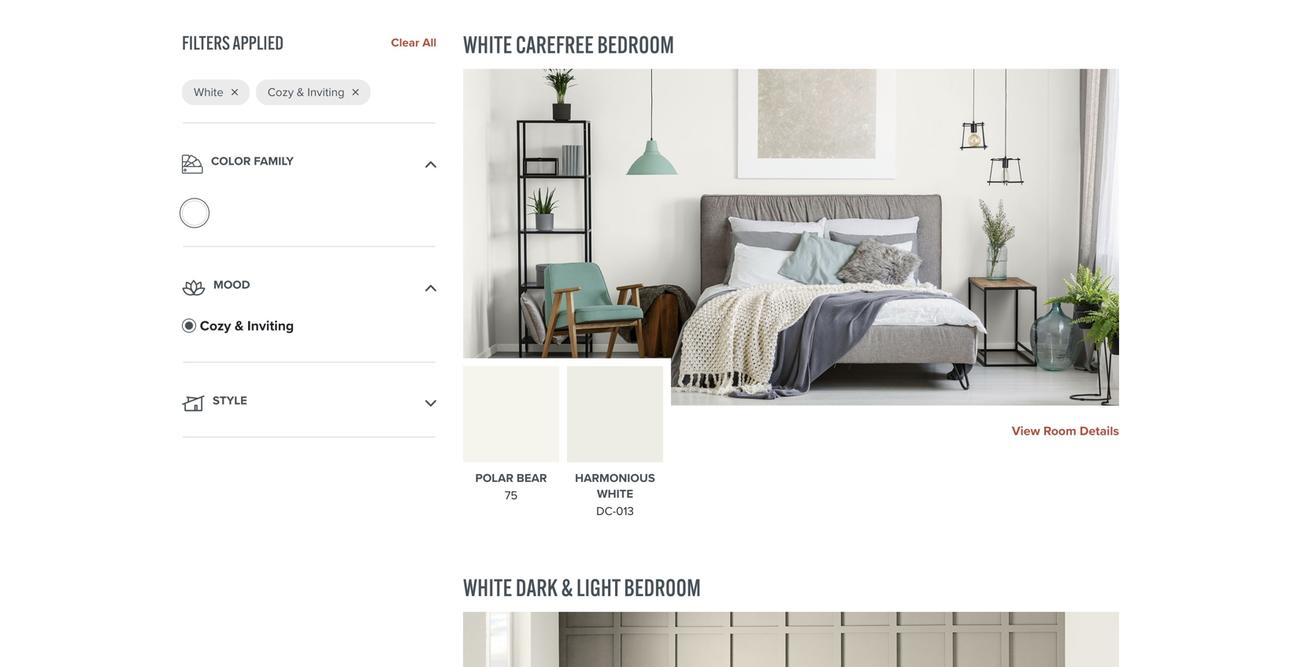 Task type: describe. For each thing, give the bounding box(es) containing it.
inviting inside button
[[247, 315, 294, 336]]

details
[[1080, 422, 1119, 440]]

mood
[[213, 276, 250, 293]]

color family button
[[182, 151, 437, 177]]

view
[[1012, 422, 1040, 440]]

style button
[[182, 391, 437, 416]]

clear all
[[391, 34, 437, 51]]

white for white
[[194, 83, 224, 101]]

2 vertical spatial &
[[561, 573, 573, 602]]

harmonious
[[575, 470, 655, 487]]

polar
[[475, 470, 514, 487]]

all
[[422, 34, 437, 51]]

harmonious white dc-013
[[575, 470, 655, 520]]

dc-
[[596, 503, 616, 520]]

white casual cozy & inviting bedroom image
[[463, 69, 1119, 406]]

1 horizontal spatial cozy
[[268, 83, 294, 101]]

light
[[576, 573, 621, 602]]

applied
[[233, 31, 284, 55]]

close x image for cozy & inviting
[[353, 89, 359, 95]]

bear
[[517, 470, 547, 487]]

view room details
[[1012, 422, 1119, 440]]

family
[[254, 152, 294, 170]]

75
[[505, 487, 518, 504]]

polar bear 75
[[475, 470, 547, 504]]

cozy & inviting inside button
[[200, 315, 294, 336]]

cozy inside button
[[200, 315, 231, 336]]

white for white dark & light bedroom
[[463, 573, 512, 602]]

color
[[211, 152, 251, 170]]

filters applied
[[182, 31, 284, 55]]

013
[[616, 503, 634, 520]]

1 vertical spatial bedroom
[[624, 573, 701, 602]]

white for white carefree bedroom
[[463, 30, 512, 59]]



Task type: vqa. For each thing, say whether or not it's contained in the screenshot.
ULTRA
no



Task type: locate. For each thing, give the bounding box(es) containing it.
caret image for mood
[[182, 279, 206, 296]]

0 horizontal spatial cozy
[[200, 315, 231, 336]]

caret image for color family
[[426, 161, 437, 168]]

1 vertical spatial white
[[194, 83, 224, 101]]

clear
[[391, 34, 419, 51]]

& inside cozy & inviting button
[[235, 315, 244, 336]]

dark
[[516, 573, 558, 602]]

white carefree bedroom
[[463, 30, 674, 59]]

style
[[213, 392, 247, 409]]

1 horizontal spatial &
[[297, 83, 304, 101]]

inviting up color family button
[[307, 83, 345, 101]]

white right all
[[463, 30, 512, 59]]

0 horizontal spatial &
[[235, 315, 244, 336]]

0 vertical spatial cozy & inviting
[[268, 83, 345, 101]]

filters
[[182, 31, 230, 55]]

1 vertical spatial cozy
[[200, 315, 231, 336]]

white dark & light bedroom
[[463, 573, 701, 602]]

view room details link
[[1012, 422, 1119, 440]]

inviting down mood button
[[247, 315, 294, 336]]

cozy & inviting button
[[182, 315, 355, 341]]

1 vertical spatial &
[[235, 315, 244, 336]]

1 horizontal spatial close x image
[[353, 89, 359, 95]]

clear all button
[[383, 34, 437, 51]]

close x image for white
[[231, 89, 238, 95]]

cozy down mood
[[200, 315, 231, 336]]

& up color family button
[[297, 83, 304, 101]]

white down 'filters'
[[194, 83, 224, 101]]

caret image inside mood button
[[182, 279, 206, 296]]

cozy
[[268, 83, 294, 101], [200, 315, 231, 336]]

bedroom
[[597, 30, 674, 59], [624, 573, 701, 602]]

2 vertical spatial white
[[463, 573, 512, 602]]

1 vertical spatial inviting
[[247, 315, 294, 336]]

0 vertical spatial inviting
[[307, 83, 345, 101]]

color family
[[211, 152, 294, 170]]

room
[[1044, 422, 1077, 440]]

caret image
[[182, 155, 203, 174], [426, 161, 437, 168], [426, 284, 437, 291]]

cozy down applied
[[268, 83, 294, 101]]

white
[[463, 30, 512, 59], [194, 83, 224, 101], [463, 573, 512, 602]]

0 horizontal spatial inviting
[[247, 315, 294, 336]]

carefree
[[516, 30, 594, 59]]

& right dark
[[561, 573, 573, 602]]

0 vertical spatial cozy
[[268, 83, 294, 101]]

white left dark
[[463, 573, 512, 602]]

& down mood
[[235, 315, 244, 336]]

&
[[297, 83, 304, 101], [235, 315, 244, 336], [561, 573, 573, 602]]

close x image
[[231, 89, 238, 95], [353, 89, 359, 95]]

2 horizontal spatial &
[[561, 573, 573, 602]]

caret image
[[182, 279, 206, 296], [182, 395, 205, 412], [426, 400, 437, 407]]

0 horizontal spatial close x image
[[231, 89, 238, 95]]

1 horizontal spatial inviting
[[307, 83, 345, 101]]

2 close x image from the left
[[353, 89, 359, 95]]

0 vertical spatial &
[[297, 83, 304, 101]]

white
[[597, 485, 633, 503]]

white classic cozy & inviting bedroom image
[[463, 612, 1119, 667]]

cozy & inviting
[[268, 83, 345, 101], [200, 315, 294, 336]]

inviting
[[307, 83, 345, 101], [247, 315, 294, 336]]

mood button
[[182, 275, 437, 300]]

caret image for style
[[182, 395, 205, 412]]

cozy & inviting down applied
[[268, 83, 345, 101]]

1 close x image from the left
[[231, 89, 238, 95]]

cozy & inviting down mood
[[200, 315, 294, 336]]

1 vertical spatial cozy & inviting
[[200, 315, 294, 336]]

caret image for mood
[[426, 284, 437, 291]]

0 vertical spatial white
[[463, 30, 512, 59]]

caret image inside mood button
[[426, 284, 437, 291]]

0 vertical spatial bedroom
[[597, 30, 674, 59]]



